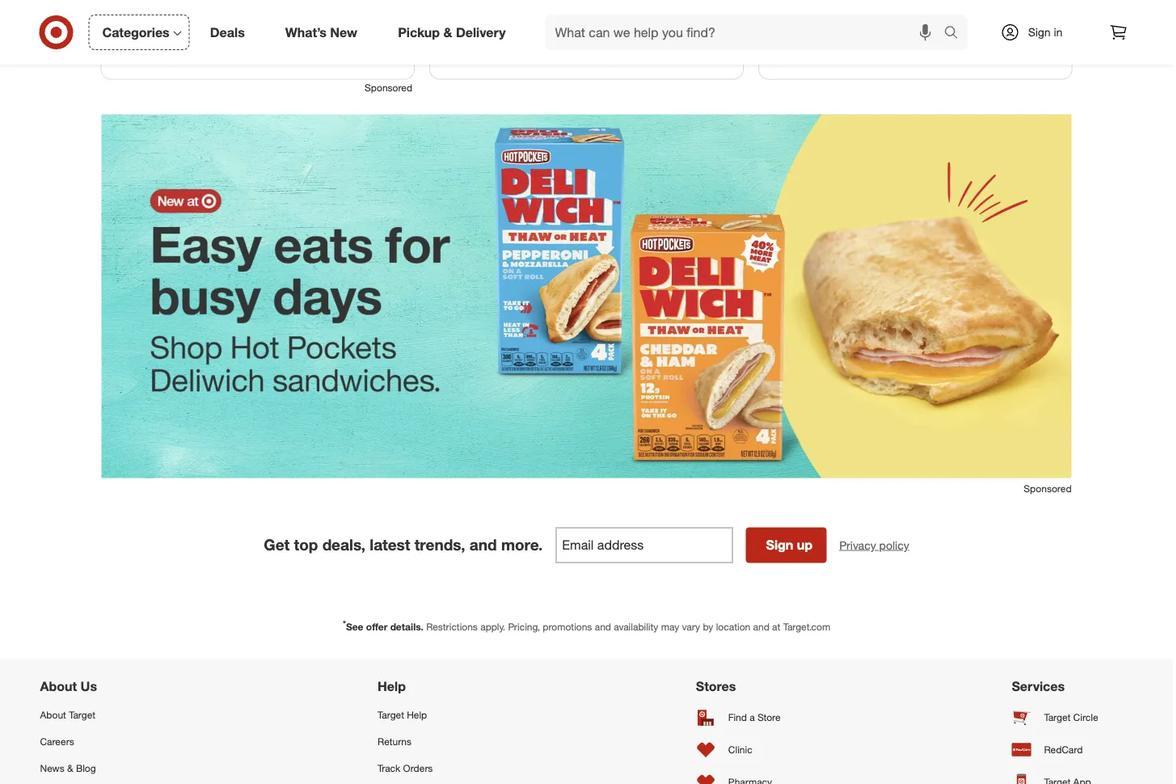 Task type: locate. For each thing, give the bounding box(es) containing it.
0 horizontal spatial new
[[330, 24, 358, 40]]

0 vertical spatial at
[[800, 46, 811, 62]]

collab
[[647, 8, 691, 27]]

& right enjoy.
[[1039, 30, 1048, 46]]

toy
[[614, 30, 632, 46]]

m&m's
[[114, 46, 153, 62]]

1 horizontal spatial help
[[407, 709, 427, 721]]

news & blog link
[[40, 755, 162, 782]]

x
[[982, 8, 990, 27]]

0 vertical spatial more.
[[168, 46, 201, 62]]

0 horizontal spatial holiday
[[250, 30, 291, 46]]

& inside news & blog 'link'
[[67, 763, 73, 775]]

now:
[[842, 8, 877, 27]]

1 horizontal spatial sign
[[1029, 25, 1051, 39]]

new right what's
[[330, 24, 358, 40]]

sweet
[[114, 8, 160, 27]]

&
[[582, 8, 593, 27], [444, 24, 452, 40], [1039, 30, 1048, 46], [156, 46, 164, 62], [67, 763, 73, 775]]

target up the returns in the left bottom of the page
[[378, 709, 404, 721]]

sponsored
[[1024, 482, 1072, 494]]

help up the returns link
[[407, 709, 427, 721]]

1 vertical spatial more.
[[501, 536, 543, 555]]

track orders
[[378, 763, 433, 775]]

policy
[[880, 538, 910, 552]]

1 holiday from the left
[[250, 30, 291, 46]]

1 vertical spatial help
[[407, 709, 427, 721]]

news
[[40, 763, 64, 775]]

orders
[[403, 763, 433, 775]]

privacy policy link
[[840, 537, 910, 554]]

about up the careers
[[40, 709, 66, 721]]

find
[[729, 712, 747, 724]]

in left the your
[[161, 30, 171, 46]]

sign up button
[[746, 528, 827, 563]]

pricing,
[[508, 621, 540, 633]]

in inside the sweet treats from mars indulge in your favorite holiday flavors from dove, m&m's & more.
[[161, 30, 171, 46]]

0 horizontal spatial sign
[[766, 537, 794, 553]]

target inside new fao schwarz & target collab explore the exclusive holiday toy collection.
[[597, 8, 642, 27]]

available
[[772, 8, 838, 27]]

target help
[[378, 709, 427, 721]]

2 horizontal spatial new
[[1010, 30, 1036, 46]]

1 horizontal spatial holiday
[[569, 30, 611, 46]]

sign left up
[[766, 537, 794, 553]]

1 vertical spatial about
[[40, 709, 66, 721]]

may
[[661, 621, 680, 633]]

help
[[378, 679, 406, 695], [407, 709, 427, 721]]

top
[[294, 536, 318, 555]]

treats
[[164, 8, 206, 27]]

a
[[750, 712, 755, 724]]

new right enjoy.
[[1010, 30, 1036, 46]]

what's new
[[285, 24, 358, 40]]

deals link
[[196, 15, 265, 50]]

0 horizontal spatial at
[[772, 621, 781, 633]]

1 horizontal spatial in
[[1054, 25, 1063, 39]]

deals
[[210, 24, 245, 40]]

by
[[703, 621, 714, 633]]

& right schwarz
[[582, 8, 593, 27]]

1 horizontal spatial new
[[443, 8, 476, 27]]

in
[[1054, 25, 1063, 39], [161, 30, 171, 46]]

0 horizontal spatial help
[[378, 679, 406, 695]]

0 vertical spatial sign
[[1029, 25, 1051, 39]]

schwarz
[[514, 8, 578, 27]]

target right x
[[994, 8, 1040, 27]]

0 horizontal spatial from
[[211, 8, 245, 27]]

help up target help
[[378, 679, 406, 695]]

available now: kendra scott x target
[[772, 8, 1040, 27]]

None text field
[[556, 528, 733, 563]]

flavors
[[294, 30, 332, 46]]

us
[[81, 679, 97, 695]]

help inside "link"
[[407, 709, 427, 721]]

at down affordable,
[[800, 46, 811, 62]]

at inside affordable, luxury jewelry to gift or enjoy. new & only at
[[800, 46, 811, 62]]

sign right enjoy.
[[1029, 25, 1051, 39]]

holiday left the toy
[[569, 30, 611, 46]]

from left dove, on the top
[[336, 30, 362, 46]]

about for about us
[[40, 679, 77, 695]]

and left availability at the right bottom
[[595, 621, 611, 633]]

new up the explore
[[443, 8, 476, 27]]

and
[[470, 536, 497, 555], [595, 621, 611, 633], [753, 621, 770, 633]]

enjoy.
[[974, 30, 1006, 46]]

target inside "link"
[[378, 709, 404, 721]]

2 about from the top
[[40, 709, 66, 721]]

from
[[211, 8, 245, 27], [336, 30, 362, 46]]

about up about target
[[40, 679, 77, 695]]

& right m&m's
[[156, 46, 164, 62]]

only
[[772, 46, 796, 62]]

1 horizontal spatial at
[[800, 46, 811, 62]]

& left blog
[[67, 763, 73, 775]]

apply.
[[481, 621, 506, 633]]

sign for sign up
[[766, 537, 794, 553]]

0 horizontal spatial in
[[161, 30, 171, 46]]

1 vertical spatial sign
[[766, 537, 794, 553]]

and right location
[[753, 621, 770, 633]]

careers link
[[40, 729, 162, 755]]

2 horizontal spatial and
[[753, 621, 770, 633]]

sign in
[[1029, 25, 1063, 39]]

0 vertical spatial about
[[40, 679, 77, 695]]

2 holiday from the left
[[569, 30, 611, 46]]

store
[[758, 712, 781, 724]]

target up the toy
[[597, 8, 642, 27]]

up
[[797, 537, 813, 553]]

at left target.com
[[772, 621, 781, 633]]

about us
[[40, 679, 97, 695]]

& inside new fao schwarz & target collab explore the exclusive holiday toy collection.
[[582, 8, 593, 27]]

advertisement region
[[102, 114, 1072, 482]]

1 vertical spatial at
[[772, 621, 781, 633]]

1 horizontal spatial more.
[[501, 536, 543, 555]]

privacy policy
[[840, 538, 910, 552]]

pickup & delivery link
[[384, 15, 526, 50]]

& right pickup
[[444, 24, 452, 40]]

in right enjoy.
[[1054, 25, 1063, 39]]

What can we help you find? suggestions appear below search field
[[546, 15, 948, 50]]

mars
[[249, 8, 286, 27]]

1 horizontal spatial from
[[336, 30, 362, 46]]

from up the favorite
[[211, 8, 245, 27]]

news & blog
[[40, 763, 96, 775]]

holiday down mars
[[250, 30, 291, 46]]

& inside the sweet treats from mars indulge in your favorite holiday flavors from dove, m&m's & more.
[[156, 46, 164, 62]]

sign
[[1029, 25, 1051, 39], [766, 537, 794, 553]]

sign for sign in
[[1029, 25, 1051, 39]]

find a store
[[729, 712, 781, 724]]

delivery
[[456, 24, 506, 40]]

1 about from the top
[[40, 679, 77, 695]]

fao
[[480, 8, 510, 27]]

sign inside button
[[766, 537, 794, 553]]

the
[[491, 30, 509, 46]]

more. inside the sweet treats from mars indulge in your favorite holiday flavors from dove, m&m's & more.
[[168, 46, 201, 62]]

target
[[597, 8, 642, 27], [994, 8, 1040, 27], [69, 709, 95, 721], [378, 709, 404, 721], [1045, 712, 1071, 724]]

& inside affordable, luxury jewelry to gift or enjoy. new & only at
[[1039, 30, 1048, 46]]

gift
[[936, 30, 955, 46]]

and right trends,
[[470, 536, 497, 555]]

about target link
[[40, 702, 162, 729]]

0 horizontal spatial more.
[[168, 46, 201, 62]]

more.
[[168, 46, 201, 62], [501, 536, 543, 555]]

affordable, luxury jewelry to gift or enjoy. new & only at
[[772, 30, 1048, 62]]

clinic
[[729, 744, 753, 756]]

pickup
[[398, 24, 440, 40]]



Task type: vqa. For each thing, say whether or not it's contained in the screenshot.
Restrictions
yes



Task type: describe. For each thing, give the bounding box(es) containing it.
affordable,
[[772, 30, 835, 46]]

what's
[[285, 24, 327, 40]]

services
[[1012, 679, 1065, 695]]

indulge
[[114, 30, 157, 46]]

categories
[[102, 24, 170, 40]]

scott
[[938, 8, 977, 27]]

◎
[[814, 46, 829, 62]]

explore
[[443, 30, 487, 46]]

categories link
[[89, 15, 190, 50]]

deals,
[[322, 536, 366, 555]]

trends,
[[415, 536, 465, 555]]

about for about target
[[40, 709, 66, 721]]

or
[[958, 30, 970, 46]]

holiday inside the sweet treats from mars indulge in your favorite holiday flavors from dove, m&m's & more.
[[250, 30, 291, 46]]

search
[[937, 26, 976, 42]]

target circle link
[[1012, 702, 1134, 734]]

dove,
[[366, 30, 399, 46]]

1 horizontal spatial and
[[595, 621, 611, 633]]

location
[[716, 621, 751, 633]]

blog
[[76, 763, 96, 775]]

& inside pickup & delivery link
[[444, 24, 452, 40]]

stores
[[696, 679, 736, 695]]

about target
[[40, 709, 95, 721]]

your
[[175, 30, 200, 46]]

target circle
[[1045, 712, 1099, 724]]

track orders link
[[378, 755, 481, 782]]

careers
[[40, 736, 74, 748]]

holiday inside new fao schwarz & target collab explore the exclusive holiday toy collection.
[[569, 30, 611, 46]]

kendra
[[881, 8, 934, 27]]

jewelry
[[877, 30, 917, 46]]

*
[[343, 619, 346, 629]]

search button
[[937, 15, 976, 53]]

redcard
[[1045, 744, 1083, 756]]

sign in link
[[987, 15, 1088, 50]]

vary
[[682, 621, 701, 633]]

collection.
[[636, 30, 694, 46]]

new inside what's new link
[[330, 24, 358, 40]]

restrictions
[[426, 621, 478, 633]]

0 vertical spatial help
[[378, 679, 406, 695]]

redcard link
[[1012, 734, 1134, 766]]

promotions
[[543, 621, 592, 633]]

target left circle
[[1045, 712, 1071, 724]]

details.
[[390, 621, 424, 633]]

at inside * see offer details. restrictions apply. pricing, promotions and availability may vary by location and at target.com
[[772, 621, 781, 633]]

to
[[921, 30, 932, 46]]

* see offer details. restrictions apply. pricing, promotions and availability may vary by location and at target.com
[[343, 619, 831, 633]]

sweet treats from mars indulge in your favorite holiday flavors from dove, m&m's & more.
[[114, 8, 399, 62]]

0 vertical spatial from
[[211, 8, 245, 27]]

favorite
[[203, 30, 246, 46]]

see
[[346, 621, 364, 633]]

returns link
[[378, 729, 481, 755]]

1 vertical spatial from
[[336, 30, 362, 46]]

new fao schwarz & target collab explore the exclusive holiday toy collection.
[[443, 8, 694, 46]]

returns
[[378, 736, 412, 748]]

clinic link
[[696, 734, 796, 766]]

get top deals, latest trends, and more.
[[264, 536, 543, 555]]

availability
[[614, 621, 659, 633]]

target.com
[[783, 621, 831, 633]]

exclusive
[[513, 30, 566, 46]]

target down us
[[69, 709, 95, 721]]

luxury
[[838, 30, 873, 46]]

offer
[[366, 621, 388, 633]]

new inside new fao schwarz & target collab explore the exclusive holiday toy collection.
[[443, 8, 476, 27]]

latest
[[370, 536, 410, 555]]

sign up
[[766, 537, 813, 553]]

pickup & delivery
[[398, 24, 506, 40]]

circle
[[1074, 712, 1099, 724]]

new inside affordable, luxury jewelry to gift or enjoy. new & only at
[[1010, 30, 1036, 46]]

get
[[264, 536, 290, 555]]

find a store link
[[696, 702, 796, 734]]

track
[[378, 763, 401, 775]]

0 horizontal spatial and
[[470, 536, 497, 555]]



